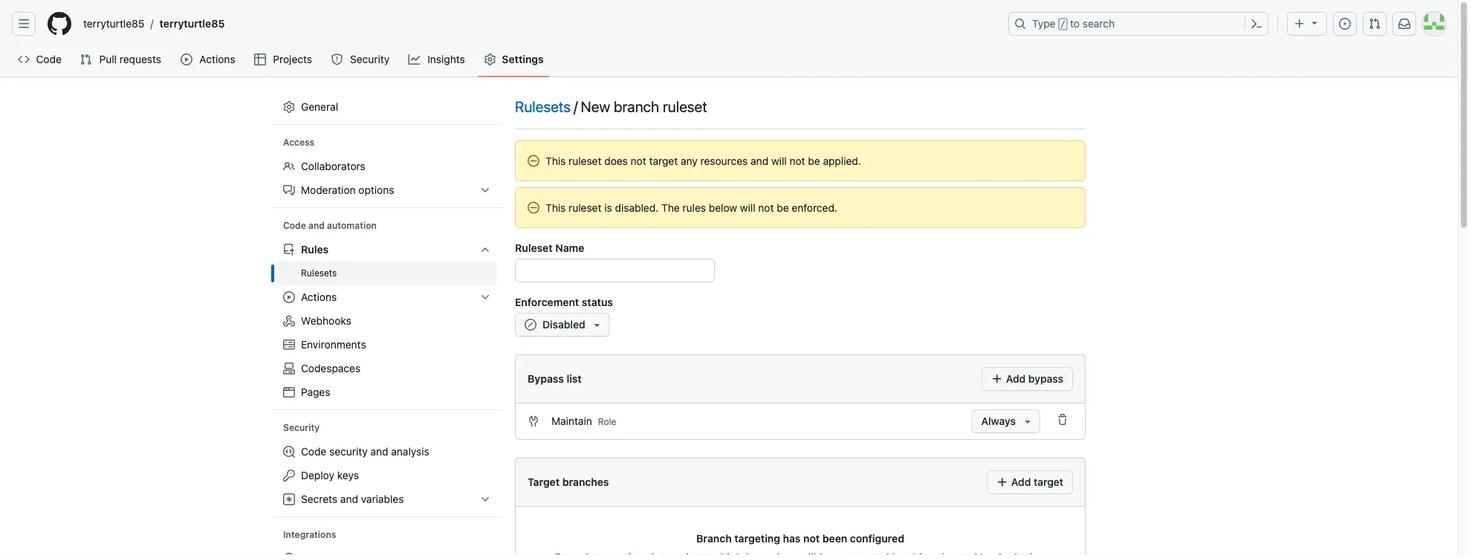 Task type: locate. For each thing, give the bounding box(es) containing it.
triangle down image inside disabled popup button
[[591, 319, 603, 331]]

sc 9kayk9 0 image
[[525, 319, 537, 331]]

branches
[[562, 476, 609, 488]]

repo push image
[[283, 244, 295, 256]]

not right below
[[758, 201, 774, 214]]

this left does
[[546, 155, 566, 167]]

not right has on the bottom of page
[[804, 532, 820, 544]]

triangle down image down status
[[591, 319, 603, 331]]

code inside security list
[[301, 446, 326, 458]]

webhooks link
[[277, 309, 497, 333]]

delete image
[[1057, 414, 1069, 426]]

1 horizontal spatial /
[[574, 97, 578, 115]]

gear image
[[283, 101, 295, 113]]

homepage image
[[48, 12, 71, 36]]

shield image
[[331, 54, 343, 65]]

deploy
[[301, 469, 334, 482]]

triangle down image inside always popup button
[[1022, 415, 1034, 427]]

1 horizontal spatial triangle down image
[[1022, 415, 1034, 427]]

1 vertical spatial code
[[283, 220, 306, 231]]

and
[[751, 155, 769, 167], [308, 220, 325, 231], [370, 446, 388, 458], [340, 493, 358, 505]]

no entry image
[[528, 155, 540, 167], [528, 202, 540, 214]]

collaborators link
[[277, 155, 497, 178]]

actions button
[[277, 285, 497, 309]]

1 horizontal spatial terryturtle85 link
[[154, 12, 231, 36]]

2 vertical spatial code
[[301, 446, 326, 458]]

terryturtle85 link up play image
[[154, 12, 231, 36]]

ruleset name
[[515, 242, 584, 254]]

will
[[771, 155, 787, 167], [740, 201, 756, 214]]

1 vertical spatial this
[[546, 201, 566, 214]]

deploy keys link
[[277, 464, 497, 488]]

and up deploy keys link
[[370, 446, 388, 458]]

environments link
[[277, 333, 497, 357]]

code up deploy at the left
[[301, 446, 326, 458]]

type / to search
[[1032, 17, 1115, 30]]

0 vertical spatial triangle down image
[[591, 319, 603, 331]]

webhook image
[[283, 315, 295, 327]]

general link
[[277, 95, 497, 119]]

0 vertical spatial no entry image
[[528, 155, 540, 167]]

has
[[783, 532, 801, 544]]

add target button
[[987, 470, 1073, 494]]

ruleset right branch
[[663, 97, 707, 115]]

options
[[359, 184, 394, 196]]

status
[[582, 296, 613, 308]]

0 vertical spatial plus image
[[1294, 18, 1306, 30]]

plus image
[[997, 476, 1009, 488]]

target inside popup button
[[1034, 476, 1064, 488]]

0 vertical spatial this
[[546, 155, 566, 167]]

1 vertical spatial target
[[1034, 476, 1064, 488]]

server image
[[283, 339, 295, 351]]

/ for type
[[1060, 19, 1066, 30]]

target left 'any'
[[649, 155, 678, 167]]

bypass
[[1029, 373, 1064, 385]]

rulesets
[[515, 97, 571, 115], [301, 268, 337, 278]]

not right does
[[631, 155, 646, 167]]

0 horizontal spatial rulesets
[[301, 268, 337, 278]]

0 horizontal spatial security
[[283, 423, 320, 433]]

1 vertical spatial triangle down image
[[1022, 415, 1034, 427]]

1 no entry image from the top
[[528, 155, 540, 167]]

0 horizontal spatial terryturtle85
[[83, 17, 145, 30]]

1 horizontal spatial plus image
[[1294, 18, 1306, 30]]

enforcement status
[[515, 296, 613, 308]]

moderation options
[[301, 184, 394, 196]]

target right plus image
[[1034, 476, 1064, 488]]

/ for rulesets
[[574, 97, 578, 115]]

1 horizontal spatial terryturtle85
[[159, 17, 225, 30]]

this ruleset does not target any resources and will not be applied.
[[546, 155, 861, 167]]

0 horizontal spatial actions
[[199, 53, 235, 65]]

0 horizontal spatial triangle down image
[[591, 319, 603, 331]]

table image
[[254, 54, 266, 65]]

ruleset for not
[[569, 155, 602, 167]]

code image
[[18, 54, 30, 65]]

be left applied. on the top right
[[808, 155, 820, 167]]

security right shield "icon"
[[350, 53, 390, 65]]

0 vertical spatial ruleset
[[663, 97, 707, 115]]

1 vertical spatial will
[[740, 201, 756, 214]]

0 vertical spatial will
[[771, 155, 787, 167]]

1 vertical spatial rulesets
[[301, 268, 337, 278]]

this ruleset is disabled. the rules below will not be enforced.
[[546, 201, 838, 214]]

1 horizontal spatial rulesets
[[515, 97, 571, 115]]

pull requests link
[[74, 48, 169, 71]]

2 horizontal spatial /
[[1060, 19, 1066, 30]]

rulesets down settings
[[515, 97, 571, 115]]

actions right play image
[[199, 53, 235, 65]]

is
[[604, 201, 612, 214]]

terryturtle85 link up the pull
[[77, 12, 150, 36]]

1 horizontal spatial actions
[[301, 291, 337, 303]]

be left enforced.
[[777, 201, 789, 214]]

will right resources
[[771, 155, 787, 167]]

0 vertical spatial rulesets
[[515, 97, 571, 115]]

this for this ruleset does not target any resources and will not be applied.
[[546, 155, 566, 167]]

security
[[350, 53, 390, 65], [283, 423, 320, 433]]

0 vertical spatial code
[[36, 53, 62, 65]]

code for code and automation
[[283, 220, 306, 231]]

/ up requests
[[150, 17, 154, 30]]

and inside secrets and variables dropdown button
[[340, 493, 358, 505]]

actions up webhooks
[[301, 291, 337, 303]]

branch
[[696, 532, 732, 544]]

0 vertical spatial security
[[350, 53, 390, 65]]

security list
[[277, 440, 497, 511]]

add
[[1006, 373, 1026, 385], [1011, 476, 1031, 488]]

1 horizontal spatial target
[[1034, 476, 1064, 488]]

add inside popup button
[[1011, 476, 1031, 488]]

0 vertical spatial actions
[[199, 53, 235, 65]]

/
[[150, 17, 154, 30], [1060, 19, 1066, 30], [574, 97, 578, 115]]

rulesets link up webhooks link
[[277, 262, 497, 285]]

0 vertical spatial be
[[808, 155, 820, 167]]

1 this from the top
[[546, 155, 566, 167]]

0 horizontal spatial target
[[649, 155, 678, 167]]

not
[[631, 155, 646, 167], [790, 155, 805, 167], [758, 201, 774, 214], [804, 532, 820, 544]]

codespaces link
[[277, 357, 497, 381]]

1 horizontal spatial rulesets link
[[515, 95, 571, 117]]

list containing terryturtle85 / terryturtle85
[[77, 12, 1000, 36]]

1 vertical spatial plus image
[[992, 373, 1003, 385]]

deploy keys
[[301, 469, 359, 482]]

1 vertical spatial be
[[777, 201, 789, 214]]

this
[[546, 155, 566, 167], [546, 201, 566, 214]]

code and automation
[[283, 220, 377, 231]]

moderation options button
[[277, 178, 497, 202]]

and down keys
[[340, 493, 358, 505]]

terryturtle85 up play image
[[159, 17, 225, 30]]

rules button
[[277, 238, 497, 262]]

2 vertical spatial ruleset
[[569, 201, 602, 214]]

code up repo push image at left top
[[283, 220, 306, 231]]

add left bypass
[[1006, 373, 1026, 385]]

disabled
[[543, 318, 585, 331]]

rulesets down the rules
[[301, 268, 337, 278]]

branch targeting has not been configured
[[696, 532, 905, 544]]

plus image up always
[[992, 373, 1003, 385]]

0 horizontal spatial will
[[740, 201, 756, 214]]

rulesets inside rules list
[[301, 268, 337, 278]]

add inside button
[[1006, 373, 1026, 385]]

role
[[598, 417, 617, 427]]

0 horizontal spatial /
[[150, 17, 154, 30]]

ruleset left does
[[569, 155, 602, 167]]

rulesets link
[[515, 95, 571, 117], [277, 262, 497, 285]]

sc 9kayk9 0 image
[[528, 415, 540, 427]]

plus image left triangle down icon
[[1294, 18, 1306, 30]]

disabled button
[[515, 313, 610, 337]]

disabled.
[[615, 201, 659, 214]]

1 horizontal spatial security
[[350, 53, 390, 65]]

list
[[77, 12, 1000, 36]]

/ inside terryturtle85 / terryturtle85
[[150, 17, 154, 30]]

1 horizontal spatial be
[[808, 155, 820, 167]]

1 vertical spatial ruleset
[[569, 155, 602, 167]]

/ left new
[[574, 97, 578, 115]]

add right plus image
[[1011, 476, 1031, 488]]

0 vertical spatial add
[[1006, 373, 1026, 385]]

be
[[808, 155, 820, 167], [777, 201, 789, 214]]

0 horizontal spatial terryturtle85 link
[[77, 12, 150, 36]]

terryturtle85 up the pull
[[83, 17, 145, 30]]

1 vertical spatial no entry image
[[528, 202, 540, 214]]

enforced.
[[792, 201, 838, 214]]

will right below
[[740, 201, 756, 214]]

terryturtle85 / terryturtle85
[[83, 17, 225, 30]]

2 no entry image from the top
[[528, 202, 540, 214]]

key image
[[283, 470, 295, 482]]

triangle down image right always
[[1022, 415, 1034, 427]]

plus image
[[1294, 18, 1306, 30], [992, 373, 1003, 385]]

2 this from the top
[[546, 201, 566, 214]]

triangle down image
[[591, 319, 603, 331], [1022, 415, 1034, 427]]

1 vertical spatial actions
[[301, 291, 337, 303]]

2 terryturtle85 from the left
[[159, 17, 225, 30]]

/ left to
[[1060, 19, 1066, 30]]

webhooks
[[301, 315, 351, 327]]

0 horizontal spatial plus image
[[992, 373, 1003, 385]]

code for code
[[36, 53, 62, 65]]

1 vertical spatial add
[[1011, 476, 1031, 488]]

list
[[567, 373, 582, 385]]

security up codescan icon
[[283, 423, 320, 433]]

/ inside "type / to search"
[[1060, 19, 1066, 30]]

0 horizontal spatial be
[[777, 201, 789, 214]]

triangle down image
[[1309, 17, 1321, 29]]

rulesets link down settings
[[515, 95, 571, 117]]

code right code image
[[36, 53, 62, 65]]

ruleset left is
[[569, 201, 602, 214]]

integrations
[[283, 530, 336, 540]]

target
[[649, 155, 678, 167], [1034, 476, 1064, 488]]

this up ruleset name
[[546, 201, 566, 214]]

variables
[[361, 493, 404, 505]]

0 horizontal spatial rulesets link
[[277, 262, 497, 285]]

terryturtle85 link
[[77, 12, 150, 36], [154, 12, 231, 36]]

no entry image for this ruleset is disabled. the rules below will not be enforced.
[[528, 202, 540, 214]]

collaborators
[[301, 160, 366, 172]]



Task type: describe. For each thing, give the bounding box(es) containing it.
0 vertical spatial rulesets link
[[515, 95, 571, 117]]

the
[[661, 201, 680, 214]]

no entry image for this ruleset does not target any resources and will not be applied.
[[528, 155, 540, 167]]

1 terryturtle85 from the left
[[83, 17, 145, 30]]

rulesets for rulesets / new branch ruleset
[[515, 97, 571, 115]]

add for bypass
[[1006, 373, 1026, 385]]

security link
[[325, 48, 397, 71]]

pull
[[99, 53, 117, 65]]

1 horizontal spatial will
[[771, 155, 787, 167]]

secrets and variables
[[301, 493, 404, 505]]

below
[[709, 201, 737, 214]]

always button
[[972, 410, 1041, 433]]

and inside code security and analysis link
[[370, 446, 388, 458]]

target
[[528, 476, 560, 488]]

not left applied. on the top right
[[790, 155, 805, 167]]

ruleset for disabled.
[[569, 201, 602, 214]]

git pull request image
[[1369, 18, 1381, 30]]

and up the rules
[[308, 220, 325, 231]]

pull requests
[[99, 53, 161, 65]]

0 vertical spatial target
[[649, 155, 678, 167]]

add bypass button
[[982, 367, 1073, 391]]

applied.
[[823, 155, 861, 167]]

requests
[[120, 53, 161, 65]]

code and automation list
[[277, 238, 497, 404]]

maintain role
[[551, 415, 617, 427]]

access list
[[277, 155, 497, 202]]

new
[[581, 97, 610, 115]]

ruleset
[[515, 242, 553, 254]]

plus image inside add bypass button
[[992, 373, 1003, 385]]

people image
[[283, 161, 295, 172]]

this for this ruleset is disabled. the rules below will not be enforced.
[[546, 201, 566, 214]]

and right resources
[[751, 155, 769, 167]]

moderation
[[301, 184, 356, 196]]

codespaces
[[301, 362, 361, 375]]

environments
[[301, 339, 366, 351]]

does
[[604, 155, 628, 167]]

chevron down image
[[479, 244, 491, 256]]

target branches
[[528, 476, 609, 488]]

codespaces image
[[283, 363, 295, 375]]

add for target
[[1011, 476, 1031, 488]]

been
[[823, 532, 847, 544]]

rulesets for rulesets
[[301, 268, 337, 278]]

actions link
[[175, 48, 242, 71]]

actions inside dropdown button
[[301, 291, 337, 303]]

code security and analysis link
[[277, 440, 497, 464]]

any
[[681, 155, 698, 167]]

issue opened image
[[1339, 18, 1351, 30]]

enforcement
[[515, 296, 579, 308]]

secrets
[[301, 493, 338, 505]]

/ for terryturtle85
[[150, 17, 154, 30]]

hubot image
[[283, 553, 295, 555]]

branch
[[614, 97, 659, 115]]

access
[[283, 137, 315, 148]]

settings link
[[478, 48, 550, 71]]

1 terryturtle85 link from the left
[[77, 12, 150, 36]]

triangle down image for disabled popup button
[[591, 319, 603, 331]]

code for code security and analysis
[[301, 446, 326, 458]]

command palette image
[[1251, 18, 1263, 30]]

automation
[[327, 220, 377, 231]]

triangle down image for always popup button
[[1022, 415, 1034, 427]]

Ruleset Name text field
[[516, 259, 714, 282]]

search
[[1083, 17, 1115, 30]]

maintain
[[551, 415, 592, 427]]

to
[[1070, 17, 1080, 30]]

secrets and variables button
[[277, 488, 497, 511]]

analysis
[[391, 446, 429, 458]]

insights
[[428, 53, 465, 65]]

targeting
[[735, 532, 780, 544]]

browser image
[[283, 386, 295, 398]]

type
[[1032, 17, 1056, 30]]

bypass list
[[528, 373, 582, 385]]

notifications image
[[1399, 18, 1411, 30]]

git pull request image
[[80, 54, 92, 65]]

projects
[[273, 53, 312, 65]]

bypass
[[528, 373, 564, 385]]

rules
[[301, 243, 329, 256]]

insights link
[[403, 48, 472, 71]]

name
[[555, 242, 584, 254]]

code security and analysis
[[301, 446, 429, 458]]

2 terryturtle85 link from the left
[[154, 12, 231, 36]]

gear image
[[484, 54, 496, 65]]

settings
[[502, 53, 544, 65]]

rulesets / new branch ruleset
[[515, 97, 707, 115]]

keys
[[337, 469, 359, 482]]

pages
[[301, 386, 330, 398]]

projects link
[[248, 48, 319, 71]]

security
[[329, 446, 368, 458]]

always
[[981, 415, 1016, 427]]

pages link
[[277, 381, 497, 404]]

1 vertical spatial security
[[283, 423, 320, 433]]

code link
[[12, 48, 68, 71]]

rules list
[[277, 262, 497, 285]]

codescan image
[[283, 446, 295, 458]]

resources
[[701, 155, 748, 167]]

play image
[[181, 54, 193, 65]]

add bypass
[[1003, 373, 1064, 385]]

general
[[301, 101, 338, 113]]

graph image
[[409, 54, 420, 65]]

rules
[[683, 201, 706, 214]]

1 vertical spatial rulesets link
[[277, 262, 497, 285]]

configured
[[850, 532, 905, 544]]

add target
[[1009, 476, 1064, 488]]



Task type: vqa. For each thing, say whether or not it's contained in the screenshot.
Bypass list
yes



